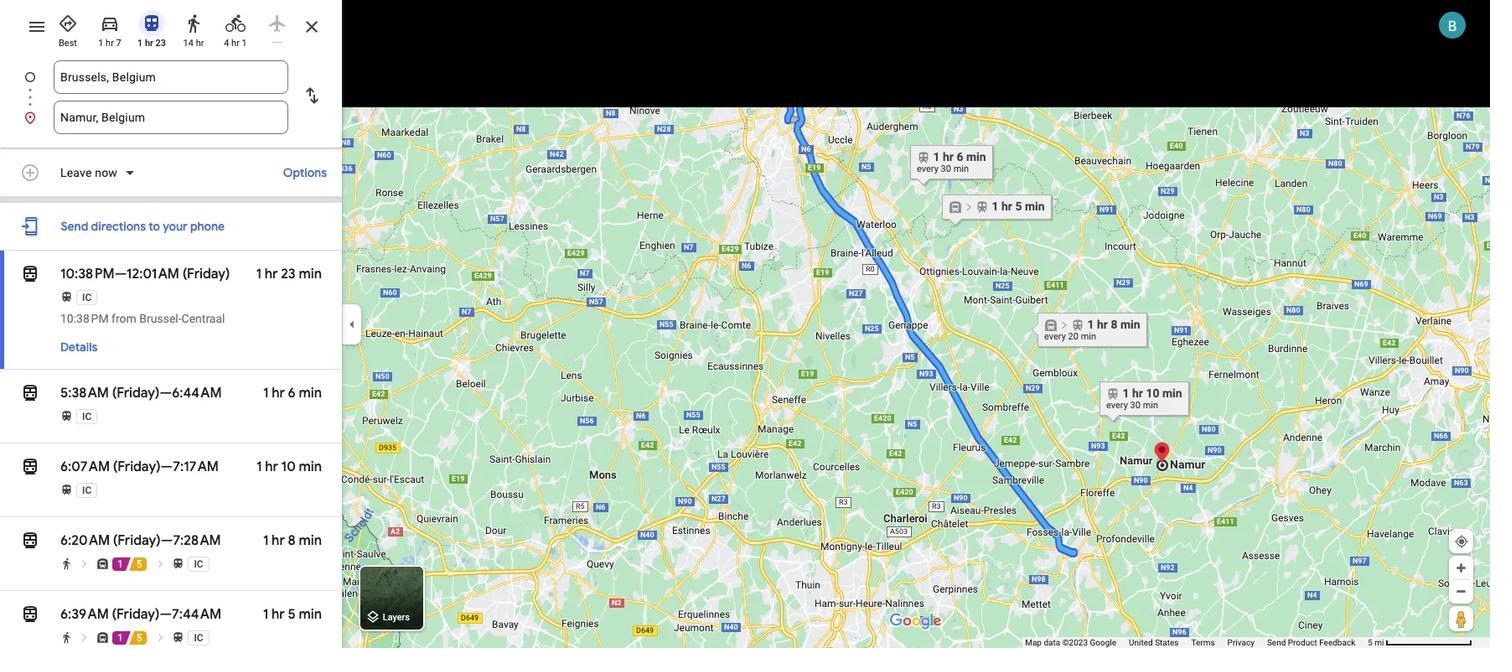 Task type: vqa. For each thing, say whether or not it's contained in the screenshot.
'More' Button
no



Task type: locate. For each thing, give the bounding box(es) containing it.
hr inside radio
[[231, 38, 240, 49]]

(friday)
[[182, 266, 230, 283], [112, 385, 160, 402], [113, 459, 161, 475], [113, 532, 161, 549], [112, 606, 160, 623]]

4 min from the top
[[299, 532, 322, 549]]

23 inside radio
[[156, 38, 166, 49]]

united
[[1129, 638, 1153, 647]]

none field down 14
[[60, 60, 282, 94]]

4  from the top
[[20, 529, 40, 553]]

6:07 am (friday) — 7:17 am
[[60, 459, 219, 475]]

best
[[59, 38, 77, 49]]

1 for 1 hr 10 min
[[256, 459, 262, 475]]

1 vertical spatial transit image
[[20, 455, 40, 479]]

(friday) for 6:20 am (friday)
[[113, 532, 161, 549]]

, then image left subway image
[[78, 631, 91, 644]]

5:38 am (friday) — 6:44 am
[[60, 385, 222, 402]]

14 hr radio
[[176, 7, 211, 49]]

transit image left 6:20 am
[[20, 529, 40, 553]]


[[20, 262, 40, 286], [20, 381, 40, 405], [20, 455, 40, 479], [20, 529, 40, 553], [20, 603, 40, 626]]

10:38 pm down directions
[[60, 266, 115, 283]]

2 train image from the top
[[172, 631, 185, 644]]

1 inside 'radio'
[[98, 38, 103, 49]]

1 vertical spatial send
[[1268, 638, 1286, 647]]

None radio
[[260, 7, 295, 43]]

1 min from the top
[[299, 266, 322, 283]]

3 train image from the top
[[60, 484, 73, 496]]

hr for 14 hr
[[196, 38, 204, 49]]

0 vertical spatial send
[[61, 219, 88, 234]]

send product feedback
[[1268, 638, 1356, 647]]

ic for 6:07 am
[[82, 485, 92, 496]]

send for send directions to your phone
[[61, 219, 88, 234]]

1 vertical spatial train image
[[172, 631, 185, 644]]

Destination Namur, Belgium field
[[60, 107, 282, 127]]

send
[[61, 219, 88, 234], [1268, 638, 1286, 647]]

send directions to your phone button
[[52, 210, 233, 243]]

flights image
[[267, 13, 288, 34]]

google account: brad klo  
(klobrad84@gmail.com) image
[[1440, 11, 1466, 38]]

2 vertical spatial transit image
[[20, 529, 40, 553]]

2 list item from the top
[[0, 101, 342, 134]]

10:38 pm — 12:01 am (friday)
[[60, 266, 230, 283]]

—
[[115, 266, 126, 283], [160, 385, 172, 402], [161, 459, 173, 475], [161, 532, 173, 549], [160, 606, 172, 623]]

5:38 am
[[60, 385, 109, 402]]

hr for 1 hr 5 min
[[272, 606, 285, 623]]

0 vertical spatial train image
[[60, 291, 73, 304]]

driving image
[[100, 13, 120, 34]]

footer inside google maps element
[[1026, 637, 1369, 648]]

reverse starting point and destination image
[[302, 86, 322, 106]]

— down 5:38 am (friday) — 6:44 am
[[161, 459, 173, 475]]

train image
[[172, 558, 185, 570], [172, 631, 185, 644]]

min for 1 hr 8 min
[[299, 532, 322, 549]]

2 min from the top
[[299, 385, 322, 402]]

6:20 am
[[60, 532, 110, 549]]

send inside send product feedback button
[[1268, 638, 1286, 647]]

1 train image from the top
[[172, 558, 185, 570]]

4 hr 1
[[224, 38, 247, 49]]

leave now button
[[54, 164, 143, 184]]

10:38 pm up details
[[60, 312, 109, 325]]

to
[[149, 219, 160, 234]]

1 transit image from the top
[[20, 262, 40, 286]]

transit image for 6:39 am (friday)
[[20, 603, 40, 626]]

5 mi
[[1369, 638, 1385, 647]]

ic
[[82, 292, 92, 304], [82, 411, 92, 423], [82, 485, 92, 496], [194, 558, 203, 570], [194, 632, 203, 644]]

6:20 am (friday) — 7:28 am
[[60, 532, 221, 549]]

none field down starting point brussels, belgium field
[[60, 101, 282, 134]]

transit image
[[142, 13, 162, 34], [20, 455, 40, 479], [20, 529, 40, 553]]

ic up details button
[[82, 292, 92, 304]]

ic down 6:07 am
[[82, 485, 92, 496]]

2 vertical spatial transit image
[[20, 603, 40, 626]]

directions
[[91, 219, 146, 234]]

1 none field from the top
[[60, 60, 282, 94]]

train image down 7:44 am
[[172, 631, 185, 644]]

footer containing map data ©2023 google
[[1026, 637, 1369, 648]]

send inside send directions to your phone 'button'
[[61, 219, 88, 234]]

Starting point Brussels, Belgium field
[[60, 67, 282, 87]]

hr
[[106, 38, 114, 49], [145, 38, 153, 49], [196, 38, 204, 49], [231, 38, 240, 49], [265, 266, 278, 283], [272, 385, 285, 402], [265, 459, 278, 475], [272, 532, 285, 549], [272, 606, 285, 623]]

 for 10:38 pm
[[20, 262, 40, 286]]

hr for 1 hr 23
[[145, 38, 153, 49]]

train image for 6:07 am (friday) — 7:17 am
[[60, 484, 73, 496]]

, then image
[[78, 558, 91, 570], [78, 631, 91, 644], [154, 631, 167, 644]]

— for 6:39 am (friday)
[[160, 606, 172, 623]]

1
[[98, 38, 103, 49], [137, 38, 143, 49], [242, 38, 247, 49], [256, 266, 262, 283], [263, 385, 269, 402], [256, 459, 262, 475], [263, 532, 269, 549], [117, 558, 123, 570], [263, 606, 269, 623], [117, 632, 123, 644]]

1 hr 23 min
[[256, 266, 322, 283]]

walk image
[[60, 631, 73, 644]]

2 10:38 pm from the top
[[60, 312, 109, 325]]

(friday) right the 5:38 am
[[112, 385, 160, 402]]

1 vertical spatial train image
[[60, 410, 73, 423]]

ic down the 5:38 am
[[82, 411, 92, 423]]

1 vertical spatial 10:38 pm
[[60, 312, 109, 325]]

 for 6:39 am (friday)
[[20, 603, 40, 626]]

transit image for 6:07 am (friday)
[[20, 455, 40, 479]]

details
[[60, 340, 97, 355]]

1 10:38 pm from the top
[[60, 266, 115, 283]]

(friday) right 6:39 am
[[112, 606, 160, 623]]

0 vertical spatial 23
[[156, 38, 166, 49]]

list item
[[0, 60, 342, 114], [0, 101, 342, 134]]

hr inside radio
[[145, 38, 153, 49]]

train image down 6:07 am
[[60, 484, 73, 496]]

3 min from the top
[[299, 459, 322, 475]]

— up , then icon
[[161, 532, 173, 549]]

list item down starting point brussels, belgium field
[[0, 101, 342, 134]]

transit image left 6:07 am
[[20, 455, 40, 479]]

1 hr 23 radio
[[134, 7, 169, 49]]

0 vertical spatial 10:38 pm
[[60, 266, 115, 283]]

train image for 10:38 pm — 12:01 am (friday)
[[60, 291, 73, 304]]

0 vertical spatial none field
[[60, 60, 282, 94]]

subway image
[[96, 558, 109, 570]]

(friday) up , then icon
[[113, 532, 161, 549]]

min for 1 hr 5 min
[[299, 606, 322, 623]]

show street view coverage image
[[1450, 606, 1474, 631]]

list
[[0, 60, 342, 134]]

 for 6:20 am (friday)
[[20, 529, 40, 553]]

1 vertical spatial 23
[[281, 266, 296, 283]]

transit image up 1 hr 23
[[142, 13, 162, 34]]

walk image
[[60, 558, 73, 570]]

©2023
[[1063, 638, 1088, 647]]

0 horizontal spatial 23
[[156, 38, 166, 49]]

train image right , then icon
[[172, 558, 185, 570]]

train image down the 5:38 am
[[60, 410, 73, 423]]

(friday) for 6:39 am (friday)
[[112, 606, 160, 623]]

5 mi button
[[1369, 638, 1473, 647]]

2  from the top
[[20, 381, 40, 405]]

centraal
[[182, 312, 225, 325]]

, then image right walk image on the left bottom of page
[[78, 558, 91, 570]]

transit image
[[20, 262, 40, 286], [20, 381, 40, 405], [20, 603, 40, 626]]

2 transit image from the top
[[20, 381, 40, 405]]

None field
[[60, 60, 282, 94], [60, 101, 282, 134]]

— for 6:07 am (friday)
[[161, 459, 173, 475]]

1 vertical spatial none field
[[60, 101, 282, 134]]

from
[[112, 312, 137, 325]]

1 train image from the top
[[60, 291, 73, 304]]

best travel modes image
[[58, 13, 78, 34]]

none field the destination namur, belgium
[[60, 101, 282, 134]]

options button
[[275, 158, 335, 188]]

train image for 7:44 am
[[172, 631, 185, 644]]

terms
[[1192, 638, 1215, 647]]

1 for 1 hr 6 min
[[263, 385, 269, 402]]

(friday) right 6:07 am
[[113, 459, 161, 475]]

0 vertical spatial transit image
[[20, 262, 40, 286]]

hr for 1 hr 7
[[106, 38, 114, 49]]

1 horizontal spatial send
[[1268, 638, 1286, 647]]

train image up details
[[60, 291, 73, 304]]

5
[[136, 558, 142, 570], [288, 606, 296, 623], [136, 632, 142, 644], [1369, 638, 1373, 647]]

0 vertical spatial transit image
[[142, 13, 162, 34]]

min
[[299, 266, 322, 283], [299, 385, 322, 402], [299, 459, 322, 475], [299, 532, 322, 549], [299, 606, 322, 623]]

— for 6:20 am (friday)
[[161, 532, 173, 549]]

2 none field from the top
[[60, 101, 282, 134]]

transit image for 5:38 am (friday)
[[20, 381, 40, 405]]

3 transit image from the top
[[20, 603, 40, 626]]

1 inside radio
[[137, 38, 143, 49]]

close directions image
[[302, 17, 322, 37]]

1 hr 6 min
[[263, 385, 322, 402]]

1 hr 7
[[98, 38, 121, 49]]

1 for 1 hr 5 min
[[263, 606, 269, 623]]

5 min from the top
[[299, 606, 322, 623]]

— down , then icon
[[160, 606, 172, 623]]

list item down 14
[[0, 60, 342, 114]]

2 train image from the top
[[60, 410, 73, 423]]

1 horizontal spatial 23
[[281, 266, 296, 283]]

5 down 8
[[288, 606, 296, 623]]

terms button
[[1192, 637, 1215, 648]]

states
[[1155, 638, 1179, 647]]

1 vertical spatial transit image
[[20, 381, 40, 405]]

, then image
[[154, 558, 167, 570]]

0 horizontal spatial send
[[61, 219, 88, 234]]

1 for 1 hr 23 min
[[256, 266, 262, 283]]

ic for 5:38 am
[[82, 411, 92, 423]]

5  from the top
[[20, 603, 40, 626]]

min for 1 hr 6 min
[[299, 385, 322, 402]]

send left product
[[1268, 638, 1286, 647]]

train image
[[60, 291, 73, 304], [60, 410, 73, 423], [60, 484, 73, 496]]

google
[[1090, 638, 1117, 647]]

subway image
[[96, 631, 109, 644]]

hr inside 'radio'
[[106, 38, 114, 49]]

23
[[156, 38, 166, 49], [281, 266, 296, 283]]

feedback
[[1320, 638, 1356, 647]]

cycling image
[[226, 13, 246, 34]]

12:01 am
[[126, 266, 179, 283]]

1  from the top
[[20, 262, 40, 286]]

7:17 am
[[173, 459, 219, 475]]

10:38 pm from brussel-centraal
[[60, 312, 225, 325]]

send left directions
[[61, 219, 88, 234]]

10:38 pm for 10:38 pm from brussel-centraal
[[60, 312, 109, 325]]

10:38 pm
[[60, 266, 115, 283], [60, 312, 109, 325]]

6:44 am
[[172, 385, 222, 402]]

footer
[[1026, 637, 1369, 648]]

hr inside option
[[196, 38, 204, 49]]

2 vertical spatial train image
[[60, 484, 73, 496]]

0 vertical spatial train image
[[172, 558, 185, 570]]

(friday) up 'centraal'
[[182, 266, 230, 283]]

3  from the top
[[20, 455, 40, 479]]

1 inside radio
[[242, 38, 247, 49]]

, then image down 6:39 am (friday) — 7:44 am
[[154, 631, 167, 644]]

23 inside directions main content
[[281, 266, 296, 283]]

— down brussel- at the left of page
[[160, 385, 172, 402]]

google maps element
[[0, 0, 1491, 648]]



Task type: describe. For each thing, give the bounding box(es) containing it.
5 left , then icon
[[136, 558, 142, 570]]

1 hr 23
[[137, 38, 166, 49]]

transit image for 10:38 pm
[[20, 262, 40, 286]]

1 for 1 hr 7
[[98, 38, 103, 49]]

leave now
[[60, 166, 117, 179]]

none field starting point brussels, belgium
[[60, 60, 282, 94]]

options
[[283, 165, 327, 180]]

7:28 am
[[173, 532, 221, 549]]

, then image for 6:20 am
[[78, 558, 91, 570]]

— for 5:38 am (friday)
[[160, 385, 172, 402]]

6:39 am (friday) — 7:44 am
[[60, 606, 221, 623]]

hr for 1 hr 10 min
[[265, 459, 278, 475]]

ic for 10:38 pm
[[82, 292, 92, 304]]

details button
[[52, 332, 106, 362]]

zoom out image
[[1456, 585, 1468, 598]]

, then image for 6:39 am
[[78, 631, 91, 644]]

collapse side panel image
[[343, 315, 361, 333]]

layers
[[383, 612, 410, 623]]

zoom in image
[[1456, 562, 1468, 574]]

6:39 am
[[60, 606, 109, 623]]

leave
[[60, 166, 92, 179]]

Best radio
[[50, 7, 86, 49]]

6
[[288, 385, 296, 402]]

now
[[95, 166, 117, 179]]

1 hr 10 min
[[256, 459, 322, 475]]

14 hr
[[183, 38, 204, 49]]

(friday) for 6:07 am (friday)
[[113, 459, 161, 475]]

mi
[[1375, 638, 1385, 647]]

send directions to your phone
[[61, 219, 225, 234]]

 for 6:07 am (friday)
[[20, 455, 40, 479]]

privacy
[[1228, 638, 1255, 647]]

1 hr 8 min
[[263, 532, 322, 549]]

train image for 7:28 am
[[172, 558, 185, 570]]

5 left mi
[[1369, 638, 1373, 647]]

hr for 1 hr 6 min
[[272, 385, 285, 402]]

hr for 1 hr 23 min
[[265, 266, 278, 283]]

1 for 1 hr 8 min
[[263, 532, 269, 549]]

train image for 5:38 am (friday) — 6:44 am
[[60, 410, 73, 423]]

hr for 4 hr 1
[[231, 38, 240, 49]]

1 for 1 hr 23
[[137, 38, 143, 49]]

send for send product feedback
[[1268, 638, 1286, 647]]

show your location image
[[1455, 534, 1470, 549]]

1 hr 5 min
[[263, 606, 322, 623]]

5 down 6:39 am (friday) — 7:44 am
[[136, 632, 142, 644]]

4 hr 1 radio
[[218, 7, 253, 49]]

1 list item from the top
[[0, 60, 342, 114]]

10:38 pm for 10:38 pm — 12:01 am (friday)
[[60, 266, 115, 283]]

ic down 7:28 am
[[194, 558, 203, 570]]

7:44 am
[[172, 606, 221, 623]]

walking image
[[184, 13, 204, 34]]

transit image inside '1 hr 23' radio
[[142, 13, 162, 34]]

map data ©2023 google
[[1026, 638, 1117, 647]]

map
[[1026, 638, 1042, 647]]

4
[[224, 38, 229, 49]]

list inside google maps element
[[0, 60, 342, 134]]

7
[[116, 38, 121, 49]]

your
[[163, 219, 188, 234]]

ic down 7:44 am
[[194, 632, 203, 644]]

min for 1 hr 10 min
[[299, 459, 322, 475]]

(friday) for 5:38 am (friday)
[[112, 385, 160, 402]]

transit image for 6:20 am (friday)
[[20, 529, 40, 553]]

hr for 1 hr 8 min
[[272, 532, 285, 549]]

6:07 am
[[60, 459, 110, 475]]

8
[[288, 532, 296, 549]]

send product feedback button
[[1268, 637, 1356, 648]]

 for 5:38 am (friday)
[[20, 381, 40, 405]]

directions main content
[[0, 0, 342, 648]]

product
[[1288, 638, 1318, 647]]

10
[[281, 459, 296, 475]]

leave now option
[[60, 164, 121, 181]]

23 for 1 hr 23 min
[[281, 266, 296, 283]]

23 for 1 hr 23
[[156, 38, 166, 49]]

data
[[1044, 638, 1061, 647]]

privacy button
[[1228, 637, 1255, 648]]

phone
[[190, 219, 225, 234]]

united states
[[1129, 638, 1179, 647]]

— up 'from' on the left of the page
[[115, 266, 126, 283]]

1 hr 7 radio
[[92, 7, 127, 49]]

united states button
[[1129, 637, 1179, 648]]

min for 1 hr 23 min
[[299, 266, 322, 283]]

brussel-
[[139, 312, 182, 325]]

14
[[183, 38, 194, 49]]



